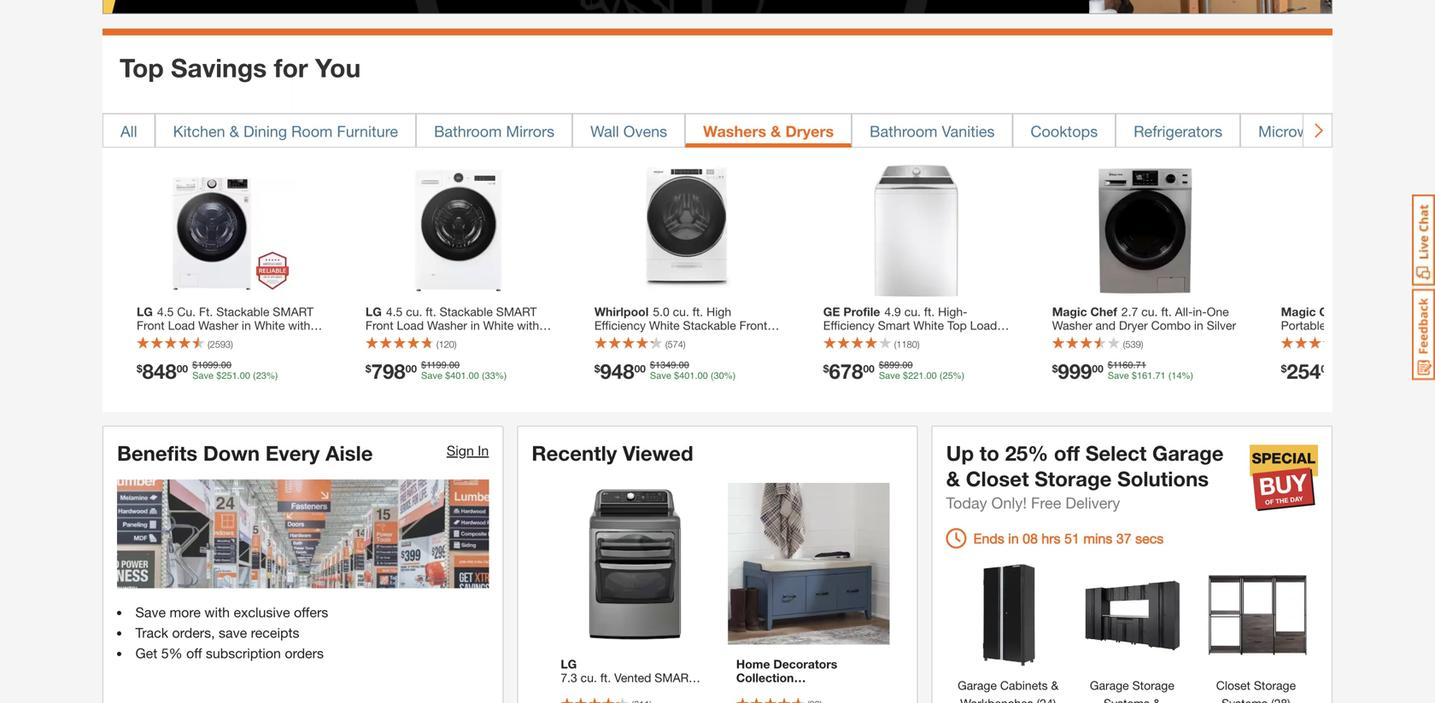 Task type: locate. For each thing, give the bounding box(es) containing it.
$ 999 00 $ 1160 . 71 save $ 161 . 71 ( 14 %)
[[1052, 359, 1193, 383]]

steam up the 848
[[137, 332, 171, 346]]

5.0 cu. ft. high efficiency white stackable front load washing machine with load & go xl dispenser
[[594, 305, 775, 360]]

bathroom
[[434, 122, 502, 140], [870, 122, 937, 140]]

washer inside 4.5 cu. ft. stackable smart front load washer in white with turbowash 360 and allergiene steam cleaning
[[427, 319, 467, 333]]

1 horizontal spatial steam
[[366, 346, 400, 360]]

front up 798
[[366, 319, 393, 333]]

3 ) from the left
[[683, 339, 685, 350]]

0 horizontal spatial top
[[120, 52, 164, 83]]

. left 30
[[695, 371, 698, 381]]

closet up today only!
[[966, 467, 1029, 491]]

smart up easyload
[[655, 671, 695, 685]]

401 right 1349
[[679, 371, 695, 381]]

save left 251
[[192, 371, 214, 381]]

1 magic from the left
[[1052, 305, 1087, 319]]

garage inside the garage storage systems
[[1090, 679, 1129, 693]]

1 horizontal spatial off
[[1054, 441, 1080, 465]]

0 horizontal spatial dryer
[[585, 685, 614, 699]]

3 front from the left
[[739, 319, 767, 333]]

539
[[1125, 339, 1141, 350]]

) for 948
[[683, 339, 685, 350]]

1349
[[655, 360, 676, 371]]

save down dispenser
[[650, 371, 671, 381]]

ft. inside 4.5 cu. ft. stackable smart front load washer in white with turbowash 360 and allergiene steam cleaning
[[426, 305, 436, 319]]

top up the all button
[[120, 52, 164, 83]]

) for 678
[[917, 339, 920, 350]]

efficiency inside 5.0 cu. ft. high efficiency white stackable front load washing machine with load & go xl dispenser
[[594, 319, 646, 333]]

bathroom inside button
[[870, 122, 937, 140]]

1 horizontal spatial smart
[[496, 305, 537, 319]]

systems inside the garage storage systems
[[1104, 697, 1150, 704]]

magic chef link
[[1281, 305, 1435, 346]]

1 horizontal spatial front
[[366, 319, 393, 333]]

0 vertical spatial off
[[1054, 441, 1080, 465]]

magic chef left 2.7
[[1052, 305, 1117, 319]]

1 horizontal spatial chef
[[1319, 305, 1346, 319]]

magic chef
[[1052, 305, 1117, 319], [1281, 305, 1346, 319]]

254
[[1287, 359, 1321, 383]]

save inside $ 999 00 $ 1160 . 71 save $ 161 . 71 ( 14 %)
[[1108, 371, 1129, 381]]

secs
[[1135, 531, 1164, 547]]

storage for closet storage systems
[[1254, 679, 1296, 693]]

1 front from the left
[[137, 319, 165, 333]]

white inside 5.0 cu. ft. high efficiency white stackable front load washing machine with load & go xl dispenser
[[649, 319, 680, 333]]

steel inside home decorators collection whitford steel blue wood entryway bench wit
[[785, 685, 812, 699]]

storage for garage storage systems 
[[1132, 679, 1174, 693]]

dryer
[[1119, 319, 1148, 333], [585, 685, 614, 699]]

2 white from the left
[[483, 319, 514, 333]]

0 horizontal spatial chef
[[1090, 305, 1117, 319]]

ft. inside 2.7 cu. ft. all-in-one washer and dryer combo in silver
[[1161, 305, 1172, 319]]

401 for 948
[[679, 371, 695, 381]]

load left ft.
[[168, 319, 195, 333]]

with inside 4.9 cu. ft. high- efficiency smart white top load washer with microban technology, energy star
[[867, 332, 889, 346]]

cu. inside 5.0 cu. ft. high efficiency white stackable front load washing machine with load & go xl dispenser
[[673, 305, 689, 319]]

storage up free delivery
[[1035, 467, 1112, 491]]

with inside 4.5 cu. ft. stackable smart front load washer in white with turbowash 360 and allergiene steam cleaning
[[517, 319, 539, 333]]

ft. left high-
[[924, 305, 935, 319]]

ft. left all-
[[1161, 305, 1172, 319]]

401
[[450, 371, 466, 381], [679, 371, 695, 381]]

high-
[[938, 305, 967, 319]]

up to 25% off select garage & closet storage solutions today only! free delivery
[[946, 441, 1224, 512]]

vented
[[614, 671, 651, 685]]

1 horizontal spatial steel
[[785, 685, 812, 699]]

save inside $ 678 00 $ 899 . 00 save $ 221 . 00 ( 25 %)
[[879, 371, 900, 381]]

and right 360
[[452, 332, 472, 346]]

%) inside $ 948 00 $ 1349 . 00 save $ 401 . 00 ( 30 %)
[[724, 371, 736, 381]]

2 401 from the left
[[679, 371, 695, 381]]

ft. inside 4.9 cu. ft. high- efficiency smart white top load washer with microban technology, energy star
[[924, 305, 935, 319]]

dispenser
[[642, 346, 695, 360]]

0 horizontal spatial 4.5
[[157, 305, 174, 319]]

2 bathroom from the left
[[870, 122, 937, 140]]

0 horizontal spatial 401
[[450, 371, 466, 381]]

0 horizontal spatial off
[[186, 646, 202, 662]]

in right ft.
[[242, 319, 251, 333]]

2 %) from the left
[[495, 371, 507, 381]]

00
[[221, 360, 231, 371], [449, 360, 460, 371], [679, 360, 689, 371], [902, 360, 913, 371], [177, 363, 188, 375], [405, 363, 417, 375], [634, 363, 646, 375], [863, 363, 875, 375], [1092, 363, 1103, 375], [1321, 363, 1332, 375], [240, 371, 250, 381], [469, 371, 479, 381], [698, 371, 708, 381], [926, 371, 937, 381]]

899
[[884, 360, 900, 371]]

load
[[168, 319, 195, 333], [397, 319, 424, 333], [970, 319, 997, 333], [594, 332, 621, 346], [748, 332, 775, 346]]

recently
[[532, 441, 617, 465]]

1 horizontal spatial 4.5
[[386, 305, 403, 319]]

37
[[1116, 531, 1132, 547]]

benefits
[[117, 441, 197, 465]]

2.7 cu. ft. all-in-one washer and dryer combo in silver image
[[1079, 165, 1211, 297]]

systems inside closet storage systems
[[1222, 697, 1268, 704]]

& down up
[[946, 467, 960, 491]]

turbowash360
[[198, 332, 278, 346]]

1 ) from the left
[[231, 339, 233, 350]]

1 horizontal spatial bathroom
[[870, 122, 937, 140]]

in for 4.5 cu. ft. stackable smart front load washer in white with turbowash 360 and allergiene steam cleaning
[[471, 319, 480, 333]]

2 front from the left
[[366, 319, 393, 333]]

2 horizontal spatial lg
[[561, 658, 577, 672]]

%) down allergiene
[[495, 371, 507, 381]]

0 horizontal spatial garage
[[958, 679, 997, 693]]

) for 798
[[454, 339, 457, 350]]

0 horizontal spatial steel
[[561, 699, 588, 704]]

washer up "( 2593 )"
[[198, 319, 238, 333]]

cu. for 798
[[406, 305, 422, 319]]

smart inside 4.5 cu. ft. stackable smart front load washer in white with turbowash 360 and allergiene steam cleaning
[[496, 305, 537, 319]]

bathroom left vanities
[[870, 122, 937, 140]]

bathroom vanities button
[[852, 113, 1013, 148]]

2 horizontal spatial garage
[[1152, 441, 1224, 465]]

save for 678
[[879, 371, 900, 381]]

cu. right 5.0
[[673, 305, 689, 319]]

save inside the "save more with exclusive offers track orders, save receipts get 5% off subscription orders"
[[135, 605, 166, 621]]

( 2593 )
[[208, 339, 233, 350]]

4.9
[[884, 305, 901, 319]]

in
[[478, 443, 489, 459]]

smart inside 4.5 cu. ft. stackable smart front load washer in white with steam and turbowash360 technology
[[273, 305, 314, 319]]

4.9 cu. ft. high- efficiency smart white top load washer with microban technology, energy star
[[823, 305, 1009, 360]]

1 efficiency from the left
[[594, 319, 646, 333]]

efficiency
[[594, 319, 646, 333], [823, 319, 875, 333]]

$ inside $ 254 00
[[1281, 363, 1287, 375]]

in left graphite
[[618, 685, 627, 699]]

1 horizontal spatial and
[[452, 332, 472, 346]]

live chat image
[[1412, 195, 1435, 286]]

0 horizontal spatial magic
[[1052, 305, 1087, 319]]

lg up turbowash
[[366, 305, 382, 319]]

0 horizontal spatial smart
[[273, 305, 314, 319]]

in inside lg 7.3 cu. ft. vented smart gas dryer in graphite steel with easyload do
[[618, 685, 627, 699]]

white inside 4.5 cu. ft. stackable smart front load washer in white with turbowash 360 and allergiene steam cleaning
[[483, 319, 514, 333]]

with inside the "save more with exclusive offers track orders, save receipts get 5% off subscription orders"
[[204, 605, 230, 621]]

%) right 251
[[266, 371, 278, 381]]

1 horizontal spatial closet
[[1216, 679, 1251, 693]]

1099
[[197, 360, 218, 371]]

save inside "$ 798 00 $ 1199 . 00 save $ 401 . 00 ( 33 %)"
[[421, 371, 443, 381]]

efficiency inside 4.9 cu. ft. high- efficiency smart white top load washer with microban technology, energy star
[[823, 319, 875, 333]]

401 inside "$ 798 00 $ 1199 . 00 save $ 401 . 00 ( 33 %)"
[[450, 371, 466, 381]]

white inside 4.9 cu. ft. high- efficiency smart white top load washer with microban technology, energy star
[[913, 319, 944, 333]]

0 vertical spatial closet
[[966, 467, 1029, 491]]

chef
[[1090, 305, 1117, 319], [1319, 305, 1346, 319]]

360
[[429, 332, 449, 346]]

$ 848 00 $ 1099 . 00 save $ 251 . 00 ( 23 %)
[[137, 359, 278, 383]]

steel down decorators
[[785, 685, 812, 699]]

wall ovens button
[[572, 113, 685, 148]]

steam
[[137, 332, 171, 346], [366, 346, 400, 360]]

ovens
[[623, 122, 667, 140]]

1180
[[896, 339, 917, 350]]

efficiency up go
[[594, 319, 646, 333]]

ft. up 360
[[426, 305, 436, 319]]

white up 23
[[254, 319, 285, 333]]

washer up 999 at the bottom of page
[[1052, 319, 1092, 333]]

0 horizontal spatial steam
[[137, 332, 171, 346]]

4 %) from the left
[[953, 371, 965, 381]]

4.5 inside 4.5 cu. ft. stackable smart front load washer in white with turbowash 360 and allergiene steam cleaning
[[386, 305, 403, 319]]

1 horizontal spatial magic chef
[[1281, 305, 1346, 319]]

2 horizontal spatial and
[[1095, 319, 1116, 333]]

%) inside $ 999 00 $ 1160 . 71 save $ 161 . 71 ( 14 %)
[[1182, 371, 1193, 381]]

washer up the ( 120 )
[[427, 319, 467, 333]]

( 120 )
[[436, 339, 457, 350]]

in inside 4.5 cu. ft. stackable smart front load washer in white with steam and turbowash360 technology
[[242, 319, 251, 333]]

cooktops button
[[1013, 113, 1116, 148]]

easyload
[[616, 699, 669, 704]]

lg left cu.
[[137, 305, 153, 319]]

wood
[[842, 685, 874, 699]]

stackable up turbowash360
[[216, 305, 269, 319]]

front inside 4.5 cu. ft. stackable smart front load washer in white with steam and turbowash360 technology
[[137, 319, 165, 333]]

. down 574
[[676, 360, 679, 371]]

smart
[[878, 319, 910, 333]]

load right high-
[[970, 319, 997, 333]]

1 4.5 from the left
[[157, 305, 174, 319]]

storage inside the garage storage systems
[[1132, 679, 1174, 693]]

cu. right 7.3
[[581, 671, 597, 685]]

0 horizontal spatial bathroom
[[434, 122, 502, 140]]

0 horizontal spatial storage
[[1035, 467, 1112, 491]]

0 vertical spatial dryer
[[1119, 319, 1148, 333]]

kitchen & dining room furniture button
[[155, 113, 416, 148]]

in inside 4.5 cu. ft. stackable smart front load washer in white with turbowash 360 and allergiene steam cleaning
[[471, 319, 480, 333]]

lg
[[137, 305, 153, 319], [366, 305, 382, 319], [561, 658, 577, 672]]

entryway
[[736, 699, 785, 704]]

0 horizontal spatial and
[[175, 332, 195, 346]]

cu. for 999
[[1141, 305, 1158, 319]]

front up technology
[[137, 319, 165, 333]]

2 4.5 from the left
[[386, 305, 403, 319]]

efficiency up energy
[[823, 319, 875, 333]]

2 ) from the left
[[454, 339, 457, 350]]

load left xl
[[594, 332, 621, 346]]

ge profile
[[823, 305, 880, 319]]

0 horizontal spatial stackable
[[216, 305, 269, 319]]

bathroom left mirrors at the left
[[434, 122, 502, 140]]

ft. for 678
[[924, 305, 935, 319]]

1 bathroom from the left
[[434, 122, 502, 140]]

1199
[[426, 360, 447, 371]]

3 white from the left
[[649, 319, 680, 333]]

front inside 4.5 cu. ft. stackable smart front load washer in white with turbowash 360 and allergiene steam cleaning
[[366, 319, 393, 333]]

stackable inside 4.5 cu. ft. stackable smart front load washer in white with steam and turbowash360 technology
[[216, 305, 269, 319]]

1 horizontal spatial magic
[[1281, 305, 1316, 319]]

5.0
[[653, 305, 669, 319]]

2 horizontal spatial storage
[[1254, 679, 1296, 693]]

benefits down every aisle
[[117, 441, 373, 465]]

steel down 7.3
[[561, 699, 588, 704]]

in for 4.5 cu. ft. stackable smart front load washer in white with steam and turbowash360 technology
[[242, 319, 251, 333]]

4.5
[[157, 305, 174, 319], [386, 305, 403, 319]]

1 vertical spatial dryer
[[585, 685, 614, 699]]

1 chef from the left
[[1090, 305, 1117, 319]]

next arrow image
[[1311, 122, 1325, 139]]

washer down ge profile
[[823, 332, 863, 346]]

%) inside $ 848 00 $ 1099 . 00 save $ 251 . 00 ( 23 %)
[[266, 371, 278, 381]]

1 horizontal spatial 401
[[679, 371, 695, 381]]

ft. left vented
[[600, 671, 611, 685]]

. left 221 at the right
[[900, 360, 902, 371]]

chef up $ 254 00
[[1319, 305, 1346, 319]]

4.5 inside 4.5 cu. ft. stackable smart front load washer in white with steam and turbowash360 technology
[[157, 305, 174, 319]]

1 white from the left
[[254, 319, 285, 333]]

refrigerators
[[1134, 122, 1223, 140]]

today only!
[[946, 494, 1027, 512]]

lg up gas
[[561, 658, 577, 672]]

%) right '161'
[[1182, 371, 1193, 381]]

5 ) from the left
[[1141, 339, 1143, 350]]

allergiene
[[476, 332, 528, 346]]

garage for garage cabinets & workbenches
[[958, 679, 997, 693]]

2 systems from the left
[[1222, 697, 1268, 704]]

in for lg 7.3 cu. ft. vented smart gas dryer in graphite steel with easyload do
[[618, 685, 627, 699]]

with inside 5.0 cu. ft. high efficiency white stackable front load washing machine with load & go xl dispenser
[[723, 332, 745, 346]]

storage inside closet storage systems
[[1254, 679, 1296, 693]]

dryer inside 2.7 cu. ft. all-in-one washer and dryer combo in silver
[[1119, 319, 1148, 333]]

2 chef from the left
[[1319, 305, 1346, 319]]

cu. up turbowash
[[406, 305, 422, 319]]

5 %) from the left
[[1182, 371, 1193, 381]]

save
[[219, 625, 247, 642]]

) for 999
[[1141, 339, 1143, 350]]

0 horizontal spatial efficiency
[[594, 319, 646, 333]]

2 magic chef from the left
[[1281, 305, 1346, 319]]

garage up workbenches
[[958, 679, 997, 693]]

00 left 1160
[[1092, 363, 1103, 375]]

magic chef inside magic chef link
[[1281, 305, 1346, 319]]

0 horizontal spatial front
[[137, 319, 165, 333]]

&
[[230, 122, 239, 140], [771, 122, 781, 140], [594, 346, 602, 360], [946, 467, 960, 491], [1051, 679, 1059, 693]]

in right all-
[[1194, 319, 1203, 333]]

off right the 25%
[[1054, 441, 1080, 465]]

& left go
[[594, 346, 602, 360]]

4 ) from the left
[[917, 339, 920, 350]]

cu. right 4.9
[[904, 305, 921, 319]]

& inside garage cabinets & workbenches
[[1051, 679, 1059, 693]]

lg for 848
[[137, 305, 153, 319]]

off down orders,
[[186, 646, 202, 662]]

948
[[600, 359, 634, 383]]

2 efficiency from the left
[[823, 319, 875, 333]]

4 white from the left
[[913, 319, 944, 333]]

white up ( 1180 )
[[913, 319, 944, 333]]

cu. inside 2.7 cu. ft. all-in-one washer and dryer combo in silver
[[1141, 305, 1158, 319]]

save for 999
[[1108, 371, 1129, 381]]

storage down closet storage systems product image
[[1254, 679, 1296, 693]]

0 horizontal spatial systems
[[1104, 697, 1150, 704]]

2 horizontal spatial front
[[739, 319, 767, 333]]

decorators
[[773, 658, 837, 672]]

1 %) from the left
[[266, 371, 278, 381]]

steam inside 4.5 cu. ft. stackable smart front load washer in white with turbowash 360 and allergiene steam cleaning
[[366, 346, 400, 360]]

load left 360
[[397, 319, 424, 333]]

save down star
[[879, 371, 900, 381]]

savings
[[171, 52, 267, 83]]

4.5 cu. ft. stackable smart front load washer in white with steam and turbowash360 technology image
[[164, 165, 296, 297]]

closet inside up to 25% off select garage & closet storage solutions today only! free delivery
[[966, 467, 1029, 491]]

%) inside "$ 798 00 $ 1199 . 00 save $ 401 . 00 ( 33 %)"
[[495, 371, 507, 381]]

2 horizontal spatial stackable
[[683, 319, 736, 333]]

1 horizontal spatial efficiency
[[823, 319, 875, 333]]

401 right 1199
[[450, 371, 466, 381]]

steam left cleaning
[[366, 346, 400, 360]]

washer inside 4.5 cu. ft. stackable smart front load washer in white with steam and turbowash360 technology
[[198, 319, 238, 333]]

401 inside $ 948 00 $ 1349 . 00 save $ 401 . 00 ( 30 %)
[[679, 371, 695, 381]]

1 vertical spatial off
[[186, 646, 202, 662]]

cabinets
[[1000, 679, 1048, 693]]

steel inside lg 7.3 cu. ft. vented smart gas dryer in graphite steel with easyload do
[[561, 699, 588, 704]]

4.5 for 848
[[157, 305, 174, 319]]

white inside 4.5 cu. ft. stackable smart front load washer in white with steam and turbowash360 technology
[[254, 319, 285, 333]]

00 down xl
[[634, 363, 646, 375]]

bathroom inside button
[[434, 122, 502, 140]]

0 horizontal spatial magic chef
[[1052, 305, 1117, 319]]

1 horizontal spatial stackable
[[440, 305, 493, 319]]

00 right 1199
[[449, 360, 460, 371]]

closet down closet storage systems product image
[[1216, 679, 1251, 693]]

1 vertical spatial top
[[947, 319, 967, 333]]

3 %) from the left
[[724, 371, 736, 381]]

2593
[[210, 339, 231, 350]]

stackable up the ( 120 )
[[440, 305, 493, 319]]

smart up allergiene
[[496, 305, 537, 319]]

cu. inside 4.5 cu. ft. stackable smart front load washer in white with turbowash 360 and allergiene steam cleaning
[[406, 305, 422, 319]]

smart for 848
[[273, 305, 314, 319]]

and left 2.7
[[1095, 319, 1116, 333]]

magic up 254
[[1281, 305, 1316, 319]]

washer
[[198, 319, 238, 333], [427, 319, 467, 333], [1052, 319, 1092, 333], [823, 332, 863, 346]]

with inside 4.5 cu. ft. stackable smart front load washer in white with steam and turbowash360 technology
[[288, 319, 310, 333]]

room
[[291, 122, 333, 140]]

1 horizontal spatial dryer
[[1119, 319, 1148, 333]]

30
[[714, 371, 724, 381]]

1 horizontal spatial storage
[[1132, 679, 1174, 693]]

white up 33
[[483, 319, 514, 333]]

smart up turbowash360
[[273, 305, 314, 319]]

1 magic chef from the left
[[1052, 305, 1117, 319]]

save down cleaning
[[421, 371, 443, 381]]

4.5 cu. ft. stackable smart front load washer in white with turbowash 360 and allergiene steam cleaning
[[366, 305, 539, 360]]

0 horizontal spatial lg
[[137, 305, 153, 319]]

1 horizontal spatial top
[[947, 319, 967, 333]]

off inside the "save more with exclusive offers track orders, save receipts get 5% off subscription orders"
[[186, 646, 202, 662]]

0 horizontal spatial closet
[[966, 467, 1029, 491]]

and inside 2.7 cu. ft. all-in-one washer and dryer combo in silver
[[1095, 319, 1116, 333]]

front right "high"
[[739, 319, 767, 333]]

magic up 999 at the bottom of page
[[1052, 305, 1087, 319]]

chef left 2.7
[[1090, 305, 1117, 319]]

save inside $ 948 00 $ 1349 . 00 save $ 401 . 00 ( 30 %)
[[650, 371, 671, 381]]

cu. right 2.7
[[1141, 305, 1158, 319]]

1 systems from the left
[[1104, 697, 1150, 704]]

machine
[[674, 332, 720, 346]]

ft. inside 5.0 cu. ft. high efficiency white stackable front load washing machine with load & go xl dispenser
[[693, 305, 703, 319]]

load inside 4.9 cu. ft. high- efficiency smart white top load washer with microban technology, energy star
[[970, 319, 997, 333]]

1 401 from the left
[[450, 371, 466, 381]]

bathroom vanities
[[870, 122, 995, 140]]

%) for 999
[[1182, 371, 1193, 381]]

%) inside $ 678 00 $ 899 . 00 save $ 221 . 00 ( 25 %)
[[953, 371, 965, 381]]

lg 7.3 cu. ft. vented smart gas dryer in graphite steel with easyload do
[[561, 658, 699, 704]]

storage
[[1035, 467, 1112, 491], [1132, 679, 1174, 693], [1254, 679, 1296, 693]]

garage up solutions
[[1152, 441, 1224, 465]]

off
[[1054, 441, 1080, 465], [186, 646, 202, 662]]

ft. left "high"
[[693, 305, 703, 319]]

1 horizontal spatial systems
[[1222, 697, 1268, 704]]

( inside $ 678 00 $ 899 . 00 save $ 221 . 00 ( 25 %)
[[939, 371, 943, 381]]

cu. inside lg 7.3 cu. ft. vented smart gas dryer in graphite steel with easyload do
[[581, 671, 597, 685]]

stackable inside 4.5 cu. ft. stackable smart front load washer in white with turbowash 360 and allergiene steam cleaning
[[440, 305, 493, 319]]

steel
[[785, 685, 812, 699], [561, 699, 588, 704]]

white up 574
[[649, 319, 680, 333]]

& left dryers
[[771, 122, 781, 140]]

bathroom mirrors button
[[416, 113, 572, 148]]

stackable up ( 574 )
[[683, 319, 736, 333]]

save inside $ 848 00 $ 1099 . 00 save $ 251 . 00 ( 23 %)
[[192, 371, 214, 381]]

in inside 2.7 cu. ft. all-in-one washer and dryer combo in silver
[[1194, 319, 1203, 333]]

& right cabinets
[[1051, 679, 1059, 693]]

cu. inside 4.9 cu. ft. high- efficiency smart white top load washer with microban technology, energy star
[[904, 305, 921, 319]]

garage
[[1152, 441, 1224, 465], [958, 679, 997, 693], [1090, 679, 1129, 693]]

%) for 848
[[266, 371, 278, 381]]

washer inside 2.7 cu. ft. all-in-one washer and dryer combo in silver
[[1052, 319, 1092, 333]]

cu. for 948
[[673, 305, 689, 319]]

71 right '161'
[[1155, 371, 1166, 381]]

garage inside garage cabinets & workbenches
[[958, 679, 997, 693]]

load inside 4.5 cu. ft. stackable smart front load washer in white with turbowash 360 and allergiene steam cleaning
[[397, 319, 424, 333]]

receipts
[[251, 625, 299, 642]]

25
[[943, 371, 953, 381]]

1 horizontal spatial lg
[[366, 305, 382, 319]]

%) down 5.0 cu. ft. high efficiency white stackable front load washing machine with load & go xl dispenser
[[724, 371, 736, 381]]

hrs
[[1042, 531, 1061, 547]]

graphite
[[630, 685, 676, 699]]

71 right 1160
[[1136, 360, 1146, 371]]

1 vertical spatial closet
[[1216, 679, 1251, 693]]

wall ovens
[[590, 122, 667, 140]]

%) down technology,
[[953, 371, 965, 381]]

garage storage systems link
[[1074, 563, 1190, 704]]

orders,
[[172, 625, 215, 642]]

2 horizontal spatial smart
[[655, 671, 695, 685]]

1 horizontal spatial garage
[[1090, 679, 1129, 693]]



Task type: vqa. For each thing, say whether or not it's contained in the screenshot.
Cart related to 5th 'Add to Cart' button from right
no



Task type: describe. For each thing, give the bounding box(es) containing it.
garage cabinets & workbenches link
[[950, 563, 1066, 704]]

get
[[135, 646, 157, 662]]

$ 678 00 $ 899 . 00 save $ 221 . 00 ( 25 %)
[[823, 359, 965, 383]]

washers
[[703, 122, 766, 140]]

washing
[[625, 332, 671, 346]]

25%
[[1005, 441, 1048, 465]]

sign in
[[447, 443, 489, 459]]

bathroom mirrors
[[434, 122, 554, 140]]

aisle
[[325, 441, 373, 465]]

5%
[[161, 646, 182, 662]]

efficiency for 678
[[823, 319, 875, 333]]

mins
[[1083, 531, 1113, 547]]

systems for garage
[[1104, 697, 1150, 704]]

select
[[1086, 441, 1147, 465]]

collection
[[736, 671, 794, 685]]

whitford
[[736, 685, 782, 699]]

gas
[[561, 685, 582, 699]]

& inside 5.0 cu. ft. high efficiency white stackable front load washing machine with load & go xl dispenser
[[594, 346, 602, 360]]

cu. for 678
[[904, 305, 921, 319]]

848
[[142, 359, 177, 383]]

turbowash
[[366, 332, 426, 346]]

sign in link
[[447, 443, 489, 459]]

& left dining in the top left of the page
[[230, 122, 239, 140]]

silver
[[1207, 319, 1236, 333]]

closet storage systems product image image
[[1203, 563, 1309, 669]]

. down the ( 120 )
[[447, 360, 449, 371]]

( 539 )
[[1123, 339, 1143, 350]]

7.3 cu. ft. vented smart gas dryer in graphite steel with easyload door and sensor dry technology image
[[552, 483, 714, 645]]

ft. inside lg 7.3 cu. ft. vented smart gas dryer in graphite steel with easyload do
[[600, 671, 611, 685]]

and inside 4.5 cu. ft. stackable smart front load washer in white with steam and turbowash360 technology
[[175, 332, 195, 346]]

. left '161'
[[1133, 360, 1136, 371]]

. left 251
[[218, 360, 221, 371]]

( inside $ 948 00 $ 1349 . 00 save $ 401 . 00 ( 30 %)
[[711, 371, 714, 381]]

$ 948 00 $ 1349 . 00 save $ 401 . 00 ( 30 %)
[[594, 359, 736, 383]]

ft. for 798
[[426, 305, 436, 319]]

bathroom for bathroom vanities
[[870, 122, 937, 140]]

high
[[706, 305, 731, 319]]

exclusive
[[234, 605, 290, 621]]

washers & dryers
[[703, 122, 834, 140]]

mirrors
[[506, 122, 554, 140]]

( 1180 )
[[894, 339, 920, 350]]

kitchen & dining room furniture
[[173, 122, 398, 140]]

microban
[[892, 332, 942, 346]]

home decorators collection whitford steel blue wood entryway bench wit
[[736, 658, 874, 704]]

sign in card banner image
[[117, 480, 489, 589]]

save for 798
[[421, 371, 443, 381]]

) for 848
[[231, 339, 233, 350]]

bench
[[789, 699, 823, 704]]

off inside up to 25% off select garage & closet storage solutions today only! free delivery
[[1054, 441, 1080, 465]]

profile
[[843, 305, 880, 319]]

down
[[203, 441, 260, 465]]

08
[[1023, 531, 1038, 547]]

00 right 1349
[[679, 360, 689, 371]]

stackable for 848
[[216, 305, 269, 319]]

front for 798
[[366, 319, 393, 333]]

one
[[1207, 305, 1229, 319]]

1 horizontal spatial 71
[[1155, 371, 1166, 381]]

load inside 4.5 cu. ft. stackable smart front load washer in white with steam and turbowash360 technology
[[168, 319, 195, 333]]

more
[[170, 605, 201, 621]]

garage storage systems 
[[1088, 679, 1174, 704]]

front inside 5.0 cu. ft. high efficiency white stackable front load washing machine with load & go xl dispenser
[[739, 319, 767, 333]]

all
[[120, 122, 137, 140]]

2.7
[[1121, 305, 1138, 319]]

garage cabinets & workbenches
[[958, 679, 1059, 704]]

00 left 30
[[698, 371, 708, 381]]

every
[[265, 441, 320, 465]]

( inside $ 999 00 $ 1160 . 71 save $ 161 . 71 ( 14 %)
[[1168, 371, 1171, 381]]

ft. for 948
[[693, 305, 703, 319]]

4.5 for 798
[[386, 305, 403, 319]]

all-
[[1175, 305, 1193, 319]]

%) for 798
[[495, 371, 507, 381]]

closet storage systems
[[1216, 679, 1296, 704]]

load right machine on the top of page
[[748, 332, 775, 346]]

smart for 798
[[496, 305, 537, 319]]

00 left 33
[[469, 371, 479, 381]]

. left 23
[[237, 371, 240, 381]]

special buy logo image
[[1250, 444, 1318, 512]]

refrigerators button
[[1116, 113, 1240, 148]]

solutions
[[1117, 467, 1209, 491]]

& inside up to 25% off select garage & closet storage solutions today only! free delivery
[[946, 467, 960, 491]]

save for 848
[[192, 371, 214, 381]]

%) for 678
[[953, 371, 965, 381]]

front for 848
[[137, 319, 165, 333]]

120
[[439, 339, 454, 350]]

wall
[[590, 122, 619, 140]]

dryers
[[785, 122, 834, 140]]

00 down technology
[[177, 363, 188, 375]]

00 right 1099
[[221, 360, 231, 371]]

vanities
[[942, 122, 995, 140]]

00 inside $ 254 00
[[1321, 363, 1332, 375]]

top inside 4.9 cu. ft. high- efficiency smart white top load washer with microban technology, energy star
[[947, 319, 967, 333]]

smart inside lg 7.3 cu. ft. vented smart gas dryer in graphite steel with easyload do
[[655, 671, 695, 685]]

00 right 221 at the right
[[926, 371, 937, 381]]

0.9 cu. ft. compact portable top load washer in white image
[[1308, 165, 1435, 297]]

4.5 cu. ft. stackable smart front load washer in white with turbowash 360 and allergiene steam cleaning image
[[393, 165, 525, 297]]

garage storage systems & accessories product image image
[[1079, 563, 1185, 669]]

161
[[1137, 371, 1153, 381]]

ft. for 999
[[1161, 305, 1172, 319]]

ends
[[973, 531, 1004, 547]]

bathroom for bathroom mirrors
[[434, 122, 502, 140]]

washer inside 4.9 cu. ft. high- efficiency smart white top load washer with microban technology, energy star
[[823, 332, 863, 346]]

home
[[736, 658, 770, 672]]

51
[[1064, 531, 1080, 547]]

whitford steel blue wood entryway bench with cushion and concealed storage (38 in. w x 19 in. h) image
[[728, 483, 889, 645]]

0 horizontal spatial 71
[[1136, 360, 1146, 371]]

. left 14
[[1153, 371, 1155, 381]]

to
[[980, 441, 999, 465]]

steam inside 4.5 cu. ft. stackable smart front load washer in white with steam and turbowash360 technology
[[137, 332, 171, 346]]

kitchen
[[173, 122, 225, 140]]

. left 25
[[924, 371, 926, 381]]

top savings for you
[[120, 52, 361, 83]]

00 right the 899
[[902, 360, 913, 371]]

blue
[[815, 685, 839, 699]]

cooktops
[[1031, 122, 1098, 140]]

systems for closet
[[1222, 697, 1268, 704]]

track
[[135, 625, 168, 642]]

with inside lg 7.3 cu. ft. vented smart gas dryer in graphite steel with easyload do
[[591, 699, 613, 704]]

save more with exclusive offers track orders, save receipts get 5% off subscription orders
[[135, 605, 328, 662]]

in left 08
[[1008, 531, 1019, 547]]

7.3
[[561, 671, 577, 685]]

00 left the 899
[[863, 363, 875, 375]]

feedback link image
[[1412, 289, 1435, 381]]

. left 33
[[466, 371, 469, 381]]

251
[[222, 371, 237, 381]]

orders
[[285, 646, 324, 662]]

2 magic from the left
[[1281, 305, 1316, 319]]

4.9 cu. ft. high-efficiency smart white top load washer with microban technology, energy star image
[[850, 165, 982, 297]]

( inside "$ 798 00 $ 1199 . 00 save $ 401 . 00 ( 33 %)"
[[482, 371, 485, 381]]

offers
[[294, 605, 328, 621]]

up
[[946, 441, 974, 465]]

stackable for 798
[[440, 305, 493, 319]]

in-
[[1193, 305, 1207, 319]]

( inside $ 848 00 $ 1099 . 00 save $ 251 . 00 ( 23 %)
[[253, 371, 256, 381]]

technology,
[[946, 332, 1009, 346]]

00 right 251
[[240, 371, 250, 381]]

viewed
[[623, 441, 693, 465]]

lg for 798
[[366, 305, 382, 319]]

stackable inside 5.0 cu. ft. high efficiency white stackable front load washing machine with load & go xl dispenser
[[683, 319, 736, 333]]

cu.
[[177, 305, 196, 319]]

technology
[[137, 346, 198, 360]]

star
[[875, 346, 904, 360]]

401 for 798
[[450, 371, 466, 381]]

xl
[[625, 346, 638, 360]]

efficiency for 948
[[594, 319, 646, 333]]

save for 948
[[650, 371, 671, 381]]

closet inside closet storage systems
[[1216, 679, 1251, 693]]

2.7 cu. ft. all-in-one washer and dryer combo in silver
[[1052, 305, 1236, 333]]

go
[[605, 346, 621, 360]]

washers & dryers button
[[685, 113, 852, 148]]

678
[[829, 359, 863, 383]]

garage for garage storage systems 
[[1090, 679, 1129, 693]]

%) for 948
[[724, 371, 736, 381]]

lg inside lg 7.3 cu. ft. vented smart gas dryer in graphite steel with easyload do
[[561, 658, 577, 672]]

221
[[908, 371, 924, 381]]

garage cabinets & workbenches product image image
[[955, 563, 1061, 669]]

23
[[256, 371, 266, 381]]

00 down cleaning
[[405, 363, 417, 375]]

microwaves
[[1258, 122, 1341, 140]]

14
[[1171, 371, 1182, 381]]

and inside 4.5 cu. ft. stackable smart front load washer in white with turbowash 360 and allergiene steam cleaning
[[452, 332, 472, 346]]

00 inside $ 999 00 $ 1160 . 71 save $ 161 . 71 ( 14 %)
[[1092, 363, 1103, 375]]

5.0 cu. ft. high efficiency white stackable front load washing machine with load & go xl dispenser image
[[621, 165, 754, 297]]

dryer inside lg 7.3 cu. ft. vented smart gas dryer in graphite steel with easyload do
[[585, 685, 614, 699]]

garage inside up to 25% off select garage & closet storage solutions today only! free delivery
[[1152, 441, 1224, 465]]

storage inside up to 25% off select garage & closet storage solutions today only! free delivery
[[1035, 467, 1112, 491]]

0 vertical spatial top
[[120, 52, 164, 83]]



